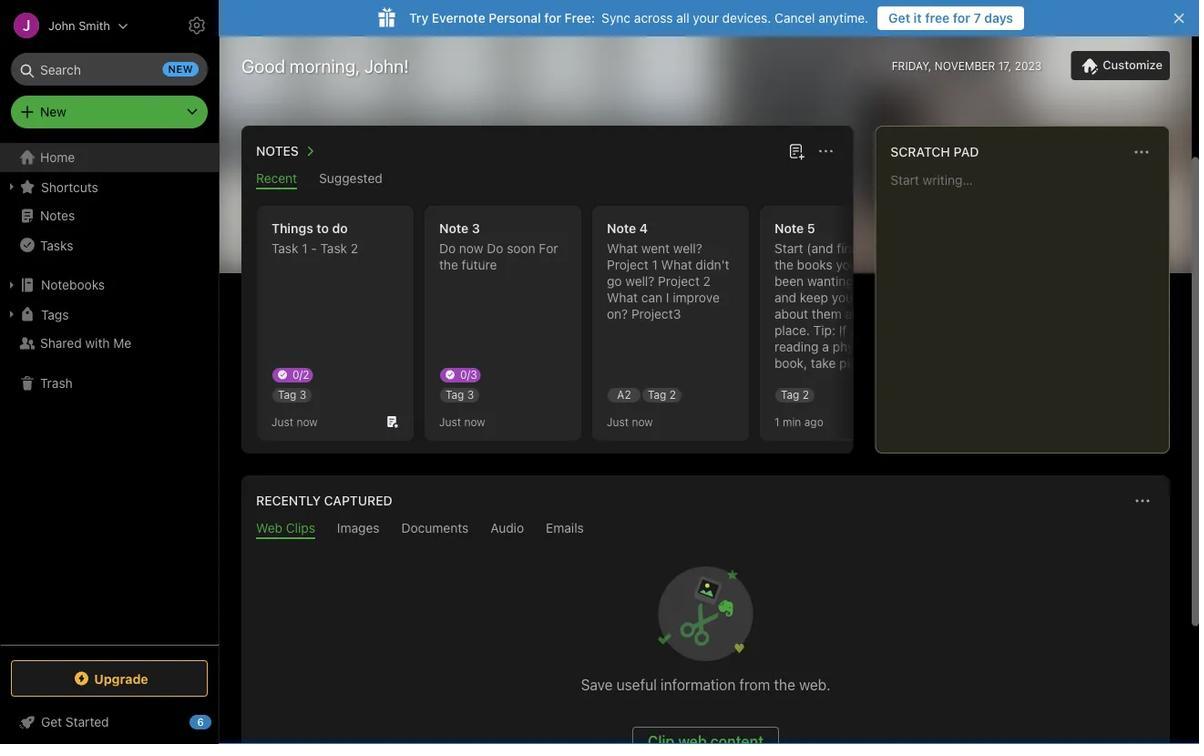 Task type: locate. For each thing, give the bounding box(es) containing it.
your left devices.
[[693, 10, 719, 26]]

1 vertical spatial to
[[857, 274, 869, 289]]

notes button
[[252, 140, 321, 162]]

just
[[272, 416, 293, 428], [439, 416, 461, 428], [607, 416, 629, 428]]

tag right a2
[[648, 389, 666, 401]]

1 horizontal spatial for
[[953, 10, 970, 26]]

0 horizontal spatial for
[[544, 10, 561, 26]]

note inside the note 3 do now do soon for the future
[[439, 221, 469, 236]]

started
[[65, 715, 109, 730]]

1 horizontal spatial notes
[[256, 144, 299, 159]]

1 inside 'things to do task 1 - task 2'
[[302, 241, 308, 256]]

for left 7
[[953, 10, 970, 26]]

just down 0/2
[[272, 416, 293, 428]]

all left in
[[845, 307, 858, 322]]

try evernote personal for free: sync across all your devices. cancel anytime.
[[409, 10, 869, 26]]

task down things
[[272, 241, 298, 256]]

task right -
[[320, 241, 347, 256]]

what left went
[[607, 241, 638, 256]]

7
[[974, 10, 981, 26]]

Start writing… text field
[[891, 172, 1168, 438]]

about
[[775, 307, 808, 322]]

1 min ago
[[775, 416, 823, 428]]

recently
[[256, 493, 321, 508]]

0 horizontal spatial tag 3
[[278, 389, 306, 401]]

tree
[[0, 143, 219, 644]]

0 vertical spatial project
[[607, 257, 649, 272]]

scratch
[[891, 144, 950, 159]]

1 horizontal spatial note
[[607, 221, 636, 236]]

note
[[439, 221, 469, 236], [607, 221, 636, 236], [775, 221, 804, 236]]

tasks button
[[0, 231, 218, 260]]

do
[[332, 221, 348, 236]]

web clips
[[256, 521, 315, 536]]

recent tab panel
[[241, 190, 1199, 454]]

2 for from the left
[[953, 10, 970, 26]]

what
[[607, 241, 638, 256], [661, 257, 692, 272], [607, 290, 638, 305]]

just now down 0/2
[[272, 416, 318, 428]]

1 vertical spatial get
[[41, 715, 62, 730]]

3
[[472, 221, 480, 236], [299, 389, 306, 401], [467, 389, 474, 401]]

note 4 what went well? project 1 what didn't go well? project 2 what can i improve on? project3
[[607, 221, 730, 322]]

all
[[676, 10, 689, 26], [877, 241, 890, 256], [845, 307, 858, 322]]

3 just now from the left
[[607, 416, 653, 428]]

more actions field for scratch pad
[[1129, 139, 1154, 165]]

what up "on?"
[[607, 290, 638, 305]]

just now down a2
[[607, 416, 653, 428]]

project3
[[631, 307, 681, 322]]

0 horizontal spatial your
[[693, 10, 719, 26]]

-
[[311, 241, 317, 256]]

project up "i"
[[658, 274, 700, 289]]

keep
[[800, 290, 828, 305]]

friday,
[[892, 59, 932, 72]]

note for note 3 do now do soon for the future
[[439, 221, 469, 236]]

1 horizontal spatial tag 3
[[446, 389, 474, 401]]

1 vertical spatial tab list
[[245, 521, 1166, 539]]

do up future
[[487, 241, 503, 256]]

note inside note 5 start (and finish) all the books you've been wanting to read and keep your ideas about them all in one place. tip: if you're reading a physical book, take pictu...
[[775, 221, 804, 236]]

your down wanting at the right top of the page
[[832, 290, 858, 305]]

1 vertical spatial well?
[[625, 274, 655, 289]]

do left soon
[[439, 241, 456, 256]]

i
[[666, 290, 669, 305]]

ago
[[804, 416, 823, 428]]

information
[[661, 677, 736, 694]]

well? up can
[[625, 274, 655, 289]]

to left do
[[316, 221, 329, 236]]

anytime.
[[818, 10, 869, 26]]

tag down 0/2
[[278, 389, 296, 401]]

for for 7
[[953, 10, 970, 26]]

expand tags image
[[5, 307, 19, 322]]

1 tab list from the top
[[245, 171, 850, 190]]

all right across
[[676, 10, 689, 26]]

pad
[[954, 144, 979, 159]]

0 horizontal spatial well?
[[625, 274, 655, 289]]

note inside 'note 4 what went well? project 1 what didn't go well? project 2 what can i improve on? project3'
[[607, 221, 636, 236]]

0 horizontal spatial task
[[272, 241, 298, 256]]

documents tab
[[401, 521, 469, 539]]

just now
[[272, 416, 318, 428], [439, 416, 485, 428], [607, 416, 653, 428]]

tag 2 right a2
[[648, 389, 676, 401]]

to inside 'things to do task 1 - task 2'
[[316, 221, 329, 236]]

2 horizontal spatial just now
[[607, 416, 653, 428]]

just down a2
[[607, 416, 629, 428]]

0 horizontal spatial do
[[439, 241, 456, 256]]

More actions field
[[813, 139, 839, 164], [1129, 139, 1154, 165], [1130, 488, 1155, 514]]

1 tag from the left
[[278, 389, 296, 401]]

just now down 0/3
[[439, 416, 485, 428]]

0 horizontal spatial get
[[41, 715, 62, 730]]

17,
[[998, 59, 1012, 72]]

0 horizontal spatial note
[[439, 221, 469, 236]]

3 up future
[[472, 221, 480, 236]]

1 vertical spatial notes
[[40, 208, 75, 223]]

2 tab list from the top
[[245, 521, 1166, 539]]

task
[[272, 241, 298, 256], [320, 241, 347, 256]]

1 note from the left
[[439, 221, 469, 236]]

shortcuts button
[[0, 172, 218, 201]]

2 vertical spatial all
[[845, 307, 858, 322]]

days
[[984, 10, 1013, 26]]

you're
[[850, 323, 887, 338]]

get left "it"
[[889, 10, 910, 26]]

1 horizontal spatial just now
[[439, 416, 485, 428]]

well?
[[673, 241, 702, 256], [625, 274, 655, 289]]

the down "start"
[[775, 257, 794, 272]]

good
[[241, 55, 285, 76]]

0 horizontal spatial to
[[316, 221, 329, 236]]

documents
[[401, 521, 469, 536]]

tag up min
[[781, 389, 799, 401]]

tag 2 up min
[[781, 389, 809, 401]]

recently captured button
[[252, 490, 392, 512]]

get inside button
[[889, 10, 910, 26]]

the left future
[[439, 257, 458, 272]]

wanting
[[807, 274, 853, 289]]

1 horizontal spatial to
[[857, 274, 869, 289]]

1 tag 3 from the left
[[278, 389, 306, 401]]

1 horizontal spatial tag 2
[[781, 389, 809, 401]]

0 horizontal spatial just now
[[272, 416, 318, 428]]

sync
[[602, 10, 631, 26]]

1 left min
[[775, 416, 780, 428]]

1 horizontal spatial do
[[487, 241, 503, 256]]

can
[[641, 290, 662, 305]]

2 horizontal spatial all
[[877, 241, 890, 256]]

0 horizontal spatial notes
[[40, 208, 75, 223]]

0 horizontal spatial project
[[607, 257, 649, 272]]

new
[[168, 63, 193, 75]]

well? up the didn't
[[673, 241, 702, 256]]

0/3
[[460, 368, 477, 381]]

for for free:
[[544, 10, 561, 26]]

to down you've
[[857, 274, 869, 289]]

for inside get it free for 7 days button
[[953, 10, 970, 26]]

0 vertical spatial your
[[693, 10, 719, 26]]

went
[[641, 241, 670, 256]]

new
[[40, 104, 66, 119]]

3 down 0/3
[[467, 389, 474, 401]]

the
[[439, 257, 458, 272], [775, 257, 794, 272], [774, 677, 795, 694]]

notebooks
[[41, 277, 105, 292]]

1 for from the left
[[544, 10, 561, 26]]

been
[[775, 274, 804, 289]]

tab list for recently captured
[[245, 521, 1166, 539]]

customize button
[[1071, 51, 1170, 80]]

0 vertical spatial tab list
[[245, 171, 850, 190]]

now
[[459, 241, 483, 256], [297, 416, 318, 428], [464, 416, 485, 428], [632, 416, 653, 428]]

to
[[316, 221, 329, 236], [857, 274, 869, 289]]

2 right -
[[351, 241, 358, 256]]

1 left -
[[302, 241, 308, 256]]

note 3 do now do soon for the future
[[439, 221, 558, 272]]

0 vertical spatial notes
[[256, 144, 299, 159]]

expand notebooks image
[[5, 278, 19, 292]]

shortcuts
[[41, 179, 98, 194]]

1 horizontal spatial your
[[832, 290, 858, 305]]

john
[[48, 19, 75, 32]]

for left free:
[[544, 10, 561, 26]]

2 note from the left
[[607, 221, 636, 236]]

useful
[[617, 677, 657, 694]]

note left 4
[[607, 221, 636, 236]]

1 task from the left
[[272, 241, 298, 256]]

soon
[[507, 241, 535, 256]]

1 horizontal spatial well?
[[673, 241, 702, 256]]

now inside the note 3 do now do soon for the future
[[459, 241, 483, 256]]

0/2
[[292, 368, 309, 381]]

1 vertical spatial 1
[[652, 257, 658, 272]]

get inside help and learning task checklist field
[[41, 715, 62, 730]]

just down 0/3
[[439, 416, 461, 428]]

1 horizontal spatial 1
[[652, 257, 658, 272]]

1 vertical spatial project
[[658, 274, 700, 289]]

0 horizontal spatial just
[[272, 416, 293, 428]]

book,
[[775, 356, 807, 371]]

note up "start"
[[775, 221, 804, 236]]

tag 3 down 0/3
[[446, 389, 474, 401]]

2 tag 3 from the left
[[446, 389, 474, 401]]

3 down 0/2
[[299, 389, 306, 401]]

1 horizontal spatial get
[[889, 10, 910, 26]]

0 vertical spatial 1
[[302, 241, 308, 256]]

1 horizontal spatial project
[[658, 274, 700, 289]]

0 vertical spatial well?
[[673, 241, 702, 256]]

1 horizontal spatial just
[[439, 416, 461, 428]]

recent
[[256, 171, 297, 186]]

if
[[839, 323, 847, 338]]

2 down the didn't
[[703, 274, 711, 289]]

the right from at the right of page
[[774, 677, 795, 694]]

3 note from the left
[[775, 221, 804, 236]]

0 vertical spatial all
[[676, 10, 689, 26]]

tag 3 down 0/2
[[278, 389, 306, 401]]

0 vertical spatial get
[[889, 10, 910, 26]]

tag down 0/3
[[446, 389, 464, 401]]

2 horizontal spatial note
[[775, 221, 804, 236]]

2
[[351, 241, 358, 256], [703, 274, 711, 289], [669, 389, 676, 401], [802, 389, 809, 401]]

2 do from the left
[[487, 241, 503, 256]]

1 vertical spatial more actions image
[[1132, 490, 1154, 512]]

do
[[439, 241, 456, 256], [487, 241, 503, 256]]

notes up tasks
[[40, 208, 75, 223]]

0 vertical spatial to
[[316, 221, 329, 236]]

tags button
[[0, 300, 218, 329]]

notes
[[256, 144, 299, 159], [40, 208, 75, 223]]

2 right a2
[[669, 389, 676, 401]]

tip:
[[813, 323, 836, 338]]

tab list containing recent
[[245, 171, 850, 190]]

1 down went
[[652, 257, 658, 272]]

note up future
[[439, 221, 469, 236]]

2 tag from the left
[[446, 389, 464, 401]]

for
[[544, 10, 561, 26], [953, 10, 970, 26]]

tag 3 for task 1 - task 2
[[278, 389, 306, 401]]

2 inside 'note 4 what went well? project 1 what didn't go well? project 2 what can i improve on? project3'
[[703, 274, 711, 289]]

tag 3 for do now do soon for the future
[[446, 389, 474, 401]]

more actions image for recently captured
[[1132, 490, 1154, 512]]

1 vertical spatial your
[[832, 290, 858, 305]]

Account field
[[0, 7, 128, 44]]

0 horizontal spatial 1
[[302, 241, 308, 256]]

get it free for 7 days button
[[878, 6, 1024, 30]]

3 for note 3 do now do soon for the future
[[467, 389, 474, 401]]

2 tag 2 from the left
[[781, 389, 809, 401]]

0 vertical spatial what
[[607, 241, 638, 256]]

more actions image
[[1131, 141, 1153, 163], [1132, 490, 1154, 512]]

emails tab
[[546, 521, 584, 539]]

notes up recent
[[256, 144, 299, 159]]

project
[[607, 257, 649, 272], [658, 274, 700, 289]]

0 vertical spatial more actions image
[[1131, 141, 1153, 163]]

2 vertical spatial what
[[607, 290, 638, 305]]

what down went
[[661, 257, 692, 272]]

1 horizontal spatial task
[[320, 241, 347, 256]]

tab list containing web clips
[[245, 521, 1166, 539]]

project up go
[[607, 257, 649, 272]]

evernote
[[432, 10, 485, 26]]

2 horizontal spatial 1
[[775, 416, 780, 428]]

the inside web clips tab panel
[[774, 677, 795, 694]]

0 horizontal spatial tag 2
[[648, 389, 676, 401]]

new button
[[11, 96, 208, 128]]

2 horizontal spatial just
[[607, 416, 629, 428]]

get left 'started'
[[41, 715, 62, 730]]

improve
[[673, 290, 720, 305]]

shared
[[40, 336, 82, 351]]

all right 'finish)'
[[877, 241, 890, 256]]

tab list
[[245, 171, 850, 190], [245, 521, 1166, 539]]



Task type: describe. For each thing, give the bounding box(es) containing it.
take
[[811, 356, 836, 371]]

new search field
[[24, 53, 199, 86]]

1 just from the left
[[272, 416, 293, 428]]

note for note 4 what went well? project 1 what didn't go well? project 2 what can i improve on? project3
[[607, 221, 636, 236]]

upgrade button
[[11, 661, 208, 697]]

shared with me link
[[0, 329, 218, 358]]

images tab
[[337, 521, 380, 539]]

2 task from the left
[[320, 241, 347, 256]]

more actions image for scratch pad
[[1131, 141, 1153, 163]]

start
[[775, 241, 803, 256]]

3 tag from the left
[[648, 389, 666, 401]]

6
[[197, 717, 204, 729]]

Help and Learning task checklist field
[[0, 708, 219, 737]]

them
[[812, 307, 842, 322]]

smith
[[79, 19, 110, 32]]

audio tab
[[490, 521, 524, 539]]

notes inside button
[[256, 144, 299, 159]]

settings image
[[186, 15, 208, 36]]

3 for things to do task 1 - task 2
[[299, 389, 306, 401]]

1 tag 2 from the left
[[648, 389, 676, 401]]

recent tab
[[256, 171, 297, 190]]

more actions field for recently captured
[[1130, 488, 1155, 514]]

home link
[[0, 143, 219, 172]]

more actions image
[[815, 140, 837, 162]]

recently captured
[[256, 493, 392, 508]]

2 just from the left
[[439, 416, 461, 428]]

images
[[337, 521, 380, 536]]

me
[[113, 336, 131, 351]]

a2
[[617, 389, 631, 401]]

2 vertical spatial 1
[[775, 416, 780, 428]]

1 vertical spatial what
[[661, 257, 692, 272]]

go
[[607, 274, 622, 289]]

trash
[[40, 376, 73, 391]]

3 just from the left
[[607, 416, 629, 428]]

cancel
[[775, 10, 815, 26]]

audio
[[490, 521, 524, 536]]

tags
[[41, 307, 69, 322]]

friday, november 17, 2023
[[892, 59, 1042, 72]]

morning,
[[290, 55, 360, 76]]

Search text field
[[24, 53, 195, 86]]

read
[[872, 274, 898, 289]]

and
[[775, 290, 796, 305]]

things
[[272, 221, 313, 236]]

clips
[[286, 521, 315, 536]]

3 inside the note 3 do now do soon for the future
[[472, 221, 480, 236]]

2 just now from the left
[[439, 416, 485, 428]]

tab list for notes
[[245, 171, 850, 190]]

on?
[[607, 307, 628, 322]]

get started
[[41, 715, 109, 730]]

place.
[[775, 323, 810, 338]]

with
[[85, 336, 110, 351]]

physical
[[833, 339, 880, 354]]

one
[[876, 307, 897, 322]]

1 just now from the left
[[272, 416, 318, 428]]

0 horizontal spatial all
[[676, 10, 689, 26]]

scratch pad button
[[887, 141, 979, 163]]

things to do task 1 - task 2
[[272, 221, 358, 256]]

2 inside 'things to do task 1 - task 2'
[[351, 241, 358, 256]]

free
[[925, 10, 950, 26]]

notebooks link
[[0, 271, 218, 300]]

customize
[[1103, 58, 1163, 72]]

web clips tab
[[256, 521, 315, 539]]

november
[[935, 59, 995, 72]]

4 tag from the left
[[781, 389, 799, 401]]

home
[[40, 150, 75, 165]]

trash link
[[0, 369, 218, 398]]

get for get started
[[41, 715, 62, 730]]

to inside note 5 start (and finish) all the books you've been wanting to read and keep your ideas about them all in one place. tip: if you're reading a physical book, take pictu...
[[857, 274, 869, 289]]

try
[[409, 10, 428, 26]]

good morning, john!
[[241, 55, 409, 76]]

1 do from the left
[[439, 241, 456, 256]]

1 horizontal spatial all
[[845, 307, 858, 322]]

free:
[[565, 10, 595, 26]]

the inside the note 3 do now do soon for the future
[[439, 257, 458, 272]]

you've
[[836, 257, 875, 272]]

2023
[[1015, 59, 1042, 72]]

from
[[739, 677, 770, 694]]

min
[[783, 416, 801, 428]]

personal
[[489, 10, 541, 26]]

upgrade
[[94, 671, 148, 686]]

suggested tab
[[319, 171, 382, 190]]

1 inside 'note 4 what went well? project 1 what didn't go well? project 2 what can i improve on? project3'
[[652, 257, 658, 272]]

tree containing home
[[0, 143, 219, 644]]

(and
[[807, 241, 833, 256]]

shared with me
[[40, 336, 131, 351]]

john smith
[[48, 19, 110, 32]]

1 vertical spatial all
[[877, 241, 890, 256]]

notes link
[[0, 201, 218, 231]]

web clips tab panel
[[241, 539, 1170, 744]]

4
[[640, 221, 648, 236]]

reading
[[775, 339, 819, 354]]

tasks
[[40, 238, 73, 253]]

emails
[[546, 521, 584, 536]]

the inside note 5 start (and finish) all the books you've been wanting to read and keep your ideas about them all in one place. tip: if you're reading a physical book, take pictu...
[[775, 257, 794, 272]]

note 5 start (and finish) all the books you've been wanting to read and keep your ideas about them all in one place. tip: if you're reading a physical book, take pictu...
[[775, 221, 898, 371]]

note for note 5 start (and finish) all the books you've been wanting to read and keep your ideas about them all in one place. tip: if you're reading a physical book, take pictu...
[[775, 221, 804, 236]]

your inside note 5 start (and finish) all the books you've been wanting to read and keep your ideas about them all in one place. tip: if you're reading a physical book, take pictu...
[[832, 290, 858, 305]]

captured
[[324, 493, 392, 508]]

across
[[634, 10, 673, 26]]

it
[[914, 10, 922, 26]]

john!
[[364, 55, 409, 76]]

click to collapse image
[[212, 711, 226, 733]]

2 up 1 min ago
[[802, 389, 809, 401]]

pictu...
[[839, 356, 880, 371]]

save useful information from the web.
[[581, 677, 831, 694]]

save
[[581, 677, 613, 694]]

scratch pad
[[891, 144, 979, 159]]

get it free for 7 days
[[889, 10, 1013, 26]]

get for get it free for 7 days
[[889, 10, 910, 26]]



Task type: vqa. For each thing, say whether or not it's contained in the screenshot.
"option group" containing Fit to window
no



